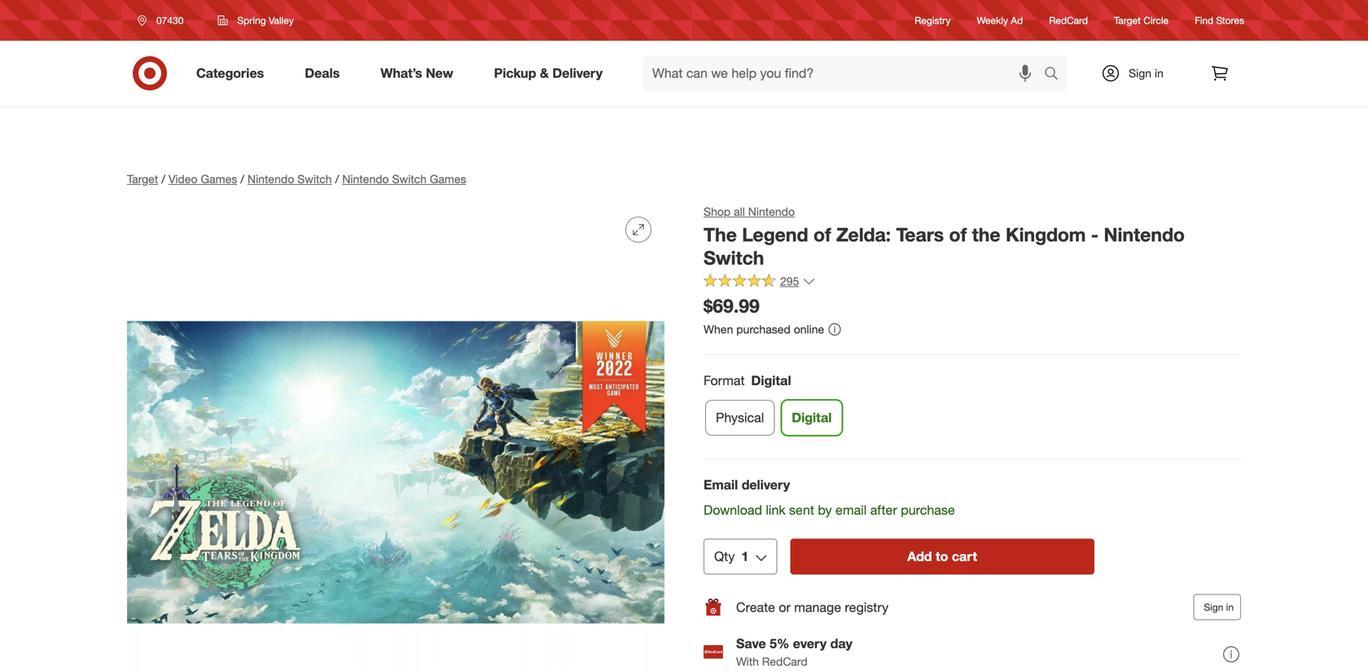 Task type: describe. For each thing, give the bounding box(es) containing it.
with
[[736, 654, 759, 669]]

1
[[742, 549, 749, 565]]

nintendo right the nintendo switch link
[[342, 172, 389, 186]]

switch inside shop all nintendo the legend of zelda: tears of the kingdom - nintendo switch
[[704, 247, 764, 269]]

the
[[704, 223, 737, 246]]

or
[[779, 599, 791, 615]]

cart
[[952, 549, 978, 565]]

create or manage registry
[[736, 599, 889, 615]]

target circle
[[1114, 14, 1169, 26]]

find stores
[[1195, 14, 1245, 26]]

295 link
[[704, 273, 816, 292]]

valley
[[269, 14, 294, 26]]

1 / from the left
[[162, 172, 165, 186]]

when purchased online
[[704, 322, 825, 336]]

weekly ad
[[977, 14, 1023, 26]]

manage
[[794, 599, 841, 615]]

add
[[908, 549, 932, 565]]

search button
[[1037, 55, 1076, 94]]

stores
[[1217, 14, 1245, 26]]

07430 button
[[127, 6, 201, 35]]

delivery
[[553, 65, 603, 81]]

new
[[426, 65, 453, 81]]

redcard inside save 5% every day with redcard
[[762, 654, 808, 669]]

sent
[[789, 502, 815, 518]]

add to cart
[[908, 549, 978, 565]]

video
[[169, 172, 198, 186]]

save 5% every day with redcard
[[736, 636, 853, 669]]

format digital
[[704, 373, 791, 389]]

weekly
[[977, 14, 1008, 26]]

what's new link
[[367, 55, 474, 91]]

add to cart button
[[790, 539, 1095, 575]]

after
[[871, 502, 897, 518]]

target for target circle
[[1114, 14, 1141, 26]]

deals
[[305, 65, 340, 81]]

link
[[766, 502, 786, 518]]

2 / from the left
[[241, 172, 244, 186]]

digital link
[[781, 400, 843, 436]]

the
[[972, 223, 1001, 246]]

download link sent by email after purchase
[[704, 502, 955, 518]]

nintendo right - in the top right of the page
[[1104, 223, 1185, 246]]

tears
[[896, 223, 944, 246]]

sign in link
[[1087, 55, 1189, 91]]

weekly ad link
[[977, 13, 1023, 27]]

email
[[836, 502, 867, 518]]

email
[[704, 477, 738, 493]]

0 vertical spatial in
[[1155, 66, 1164, 80]]

target circle link
[[1114, 13, 1169, 27]]

qty
[[714, 549, 735, 565]]

format
[[704, 373, 745, 389]]

target link
[[127, 172, 158, 186]]

sign in inside button
[[1204, 601, 1234, 614]]

target for target / video games / nintendo switch / nintendo switch games
[[127, 172, 158, 186]]

shop all nintendo the legend of zelda: tears of the kingdom - nintendo switch
[[704, 204, 1185, 269]]

to
[[936, 549, 949, 565]]

redcard link
[[1049, 13, 1088, 27]]

all
[[734, 204, 745, 219]]

5%
[[770, 636, 790, 652]]

spring valley button
[[207, 6, 304, 35]]

nintendo switch link
[[248, 172, 332, 186]]

spring
[[237, 14, 266, 26]]

$69.99
[[704, 294, 760, 317]]

What can we help you find? suggestions appear below search field
[[643, 55, 1048, 91]]



Task type: locate. For each thing, give the bounding box(es) containing it.
0 horizontal spatial in
[[1155, 66, 1164, 80]]

physical link
[[705, 400, 775, 436]]

redcard right ad
[[1049, 14, 1088, 26]]

2 horizontal spatial /
[[335, 172, 339, 186]]

redcard down 5%
[[762, 654, 808, 669]]

1 vertical spatial sign in
[[1204, 601, 1234, 614]]

0 horizontal spatial sign in
[[1129, 66, 1164, 80]]

registry link
[[915, 13, 951, 27]]

categories link
[[182, 55, 284, 91]]

switch
[[297, 172, 332, 186], [392, 172, 427, 186], [704, 247, 764, 269]]

purchased
[[737, 322, 791, 336]]

1 games from the left
[[201, 172, 237, 186]]

0 horizontal spatial of
[[814, 223, 831, 246]]

0 horizontal spatial games
[[201, 172, 237, 186]]

/ right the nintendo switch link
[[335, 172, 339, 186]]

pickup
[[494, 65, 536, 81]]

2 of from the left
[[949, 223, 967, 246]]

nintendo up the legend
[[748, 204, 795, 219]]

1 horizontal spatial sign
[[1204, 601, 1224, 614]]

in
[[1155, 66, 1164, 80], [1226, 601, 1234, 614]]

1 horizontal spatial sign in
[[1204, 601, 1234, 614]]

-
[[1091, 223, 1099, 246]]

pickup & delivery link
[[480, 55, 623, 91]]

create
[[736, 599, 775, 615]]

video games link
[[169, 172, 237, 186]]

of left zelda:
[[814, 223, 831, 246]]

deals link
[[291, 55, 360, 91]]

/ right the video games link at the top left of page
[[241, 172, 244, 186]]

0 vertical spatial target
[[1114, 14, 1141, 26]]

pickup & delivery
[[494, 65, 603, 81]]

0 vertical spatial sign in
[[1129, 66, 1164, 80]]

digital inside digital link
[[792, 410, 832, 426]]

target
[[1114, 14, 1141, 26], [127, 172, 158, 186]]

qty 1
[[714, 549, 749, 565]]

1 horizontal spatial of
[[949, 223, 967, 246]]

physical
[[716, 410, 764, 426]]

by
[[818, 502, 832, 518]]

email delivery
[[704, 477, 790, 493]]

nintendo right the video games link at the top left of page
[[248, 172, 294, 186]]

digital right physical
[[792, 410, 832, 426]]

redcard
[[1049, 14, 1088, 26], [762, 654, 808, 669]]

every
[[793, 636, 827, 652]]

0 horizontal spatial sign
[[1129, 66, 1152, 80]]

when
[[704, 322, 733, 336]]

3 / from the left
[[335, 172, 339, 186]]

2 horizontal spatial switch
[[704, 247, 764, 269]]

find stores link
[[1195, 13, 1245, 27]]

1 vertical spatial target
[[127, 172, 158, 186]]

07430
[[156, 14, 184, 26]]

1 horizontal spatial redcard
[[1049, 14, 1088, 26]]

0 horizontal spatial target
[[127, 172, 158, 186]]

save
[[736, 636, 766, 652]]

sign inside sign in link
[[1129, 66, 1152, 80]]

0 horizontal spatial digital
[[751, 373, 791, 389]]

download
[[704, 502, 762, 518]]

1 horizontal spatial /
[[241, 172, 244, 186]]

1 horizontal spatial switch
[[392, 172, 427, 186]]

sign in
[[1129, 66, 1164, 80], [1204, 601, 1234, 614]]

digital
[[751, 373, 791, 389], [792, 410, 832, 426]]

what's
[[381, 65, 422, 81]]

1 vertical spatial redcard
[[762, 654, 808, 669]]

0 vertical spatial redcard
[[1049, 14, 1088, 26]]

0 horizontal spatial switch
[[297, 172, 332, 186]]

registry
[[845, 599, 889, 615]]

1 vertical spatial digital
[[792, 410, 832, 426]]

find
[[1195, 14, 1214, 26]]

circle
[[1144, 14, 1169, 26]]

of left the
[[949, 223, 967, 246]]

/
[[162, 172, 165, 186], [241, 172, 244, 186], [335, 172, 339, 186]]

online
[[794, 322, 825, 336]]

/ left video
[[162, 172, 165, 186]]

shop
[[704, 204, 731, 219]]

target left the circle
[[1114, 14, 1141, 26]]

0 vertical spatial sign
[[1129, 66, 1152, 80]]

0 vertical spatial digital
[[751, 373, 791, 389]]

nintendo
[[248, 172, 294, 186], [342, 172, 389, 186], [748, 204, 795, 219], [1104, 223, 1185, 246]]

ad
[[1011, 14, 1023, 26]]

group
[[702, 372, 1241, 442]]

1 of from the left
[[814, 223, 831, 246]]

1 horizontal spatial in
[[1226, 601, 1234, 614]]

0 horizontal spatial redcard
[[762, 654, 808, 669]]

purchase
[[901, 502, 955, 518]]

in inside button
[[1226, 601, 1234, 614]]

group containing format
[[702, 372, 1241, 442]]

target / video games / nintendo switch / nintendo switch games
[[127, 172, 466, 186]]

1 horizontal spatial games
[[430, 172, 466, 186]]

digital right format
[[751, 373, 791, 389]]

delivery
[[742, 477, 790, 493]]

&
[[540, 65, 549, 81]]

nintendo switch games link
[[342, 172, 466, 186]]

sign in button
[[1194, 594, 1241, 621]]

search
[[1037, 67, 1076, 83]]

0 horizontal spatial /
[[162, 172, 165, 186]]

1 horizontal spatial target
[[1114, 14, 1141, 26]]

the legend of zelda: tears of the kingdom - nintendo switch, 1 of 9 image
[[127, 204, 665, 671]]

kingdom
[[1006, 223, 1086, 246]]

day
[[831, 636, 853, 652]]

zelda:
[[837, 223, 891, 246]]

1 vertical spatial in
[[1226, 601, 1234, 614]]

sign inside sign in button
[[1204, 601, 1224, 614]]

registry
[[915, 14, 951, 26]]

categories
[[196, 65, 264, 81]]

what's new
[[381, 65, 453, 81]]

sign
[[1129, 66, 1152, 80], [1204, 601, 1224, 614]]

295
[[780, 274, 799, 288]]

games
[[201, 172, 237, 186], [430, 172, 466, 186]]

legend
[[742, 223, 809, 246]]

spring valley
[[237, 14, 294, 26]]

1 vertical spatial sign
[[1204, 601, 1224, 614]]

1 horizontal spatial digital
[[792, 410, 832, 426]]

target left video
[[127, 172, 158, 186]]

2 games from the left
[[430, 172, 466, 186]]



Task type: vqa. For each thing, say whether or not it's contained in the screenshot.
the video games link
yes



